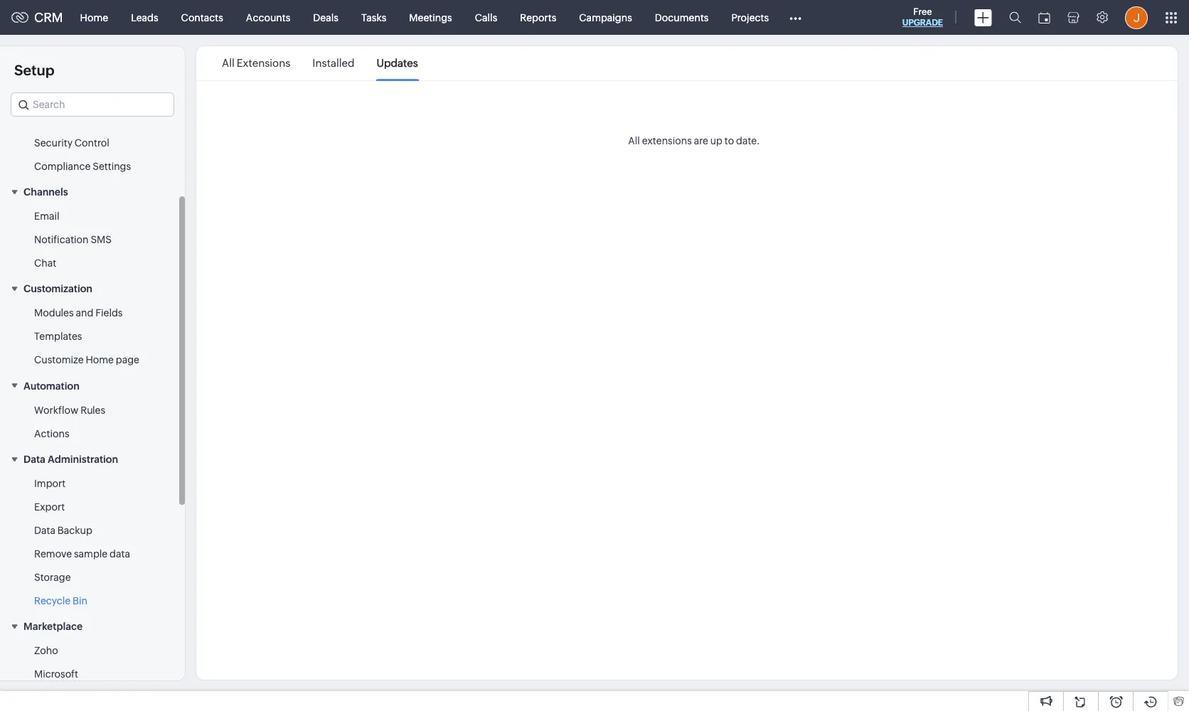 Task type: describe. For each thing, give the bounding box(es) containing it.
campaigns link
[[568, 0, 644, 35]]

remove
[[34, 549, 72, 560]]

customization button
[[0, 275, 185, 302]]

zoho link
[[34, 644, 58, 659]]

workflow
[[34, 405, 79, 416]]

users link
[[34, 112, 60, 126]]

security
[[34, 137, 73, 149]]

workflow rules link
[[34, 403, 105, 418]]

projects link
[[720, 0, 781, 35]]

control
[[75, 137, 109, 149]]

home link
[[69, 0, 120, 35]]

storage link
[[34, 571, 71, 585]]

documents link
[[644, 0, 720, 35]]

recycle bin link
[[34, 594, 87, 608]]

marketplace
[[23, 622, 83, 633]]

all for all extensions
[[222, 57, 235, 69]]

microsoft
[[34, 669, 78, 681]]

data for data administration
[[23, 454, 45, 465]]

sms
[[91, 234, 112, 246]]

are
[[694, 135, 709, 147]]

Search text field
[[11, 93, 174, 116]]

contacts link
[[170, 0, 235, 35]]

compliance
[[34, 161, 91, 172]]

settings
[[93, 161, 131, 172]]

channels button
[[0, 178, 185, 205]]

contacts
[[181, 12, 223, 23]]

templates
[[34, 331, 82, 343]]

templates link
[[34, 330, 82, 344]]

import link
[[34, 477, 66, 491]]

free
[[914, 6, 933, 17]]

data backup
[[34, 525, 92, 537]]

channels
[[23, 186, 68, 198]]

installed
[[313, 57, 355, 69]]

accounts
[[246, 12, 291, 23]]

updates link
[[377, 47, 418, 80]]

reports link
[[509, 0, 568, 35]]

extensions
[[237, 57, 291, 69]]

remove sample data
[[34, 549, 130, 560]]

page
[[116, 355, 139, 366]]

administration
[[48, 454, 118, 465]]

security control
[[34, 137, 109, 149]]

modules and fields link
[[34, 306, 123, 321]]

leads
[[131, 12, 158, 23]]

customization region
[[0, 302, 185, 372]]

email link
[[34, 209, 59, 223]]

recycle
[[34, 596, 71, 607]]

automation region
[[0, 399, 185, 446]]

create menu element
[[966, 0, 1001, 35]]

all for all extensions are up to date.
[[629, 135, 640, 147]]

customize home page
[[34, 355, 139, 366]]

customize
[[34, 355, 84, 366]]

workflow rules
[[34, 405, 105, 416]]

backup
[[58, 525, 92, 537]]

campaigns
[[579, 12, 633, 23]]

crm link
[[11, 10, 63, 25]]

channels region
[[0, 205, 185, 275]]

and
[[76, 308, 93, 319]]

all extensions link
[[222, 47, 291, 80]]

marketplace region
[[0, 640, 185, 687]]

export
[[34, 502, 65, 513]]

rules
[[81, 405, 105, 416]]

search image
[[1010, 11, 1022, 23]]

security control link
[[34, 136, 109, 150]]

installed link
[[313, 47, 355, 80]]

data backup link
[[34, 524, 92, 538]]

export link
[[34, 500, 65, 515]]

recycle bin
[[34, 596, 87, 607]]

users
[[34, 114, 60, 125]]



Task type: vqa. For each thing, say whether or not it's contained in the screenshot.
Leads
yes



Task type: locate. For each thing, give the bounding box(es) containing it.
automation
[[23, 381, 80, 392]]

customization
[[23, 283, 92, 295]]

setup
[[14, 62, 54, 78]]

microsoft link
[[34, 668, 78, 682]]

actions
[[34, 428, 69, 440]]

all extensions
[[222, 57, 291, 69]]

calls
[[475, 12, 498, 23]]

0 vertical spatial data
[[23, 454, 45, 465]]

email
[[34, 211, 59, 222]]

zoho
[[34, 646, 58, 657]]

calls link
[[464, 0, 509, 35]]

0 vertical spatial all
[[222, 57, 235, 69]]

data
[[110, 549, 130, 560]]

tasks
[[361, 12, 387, 23]]

upgrade
[[903, 18, 944, 28]]

search element
[[1001, 0, 1030, 35]]

leads link
[[120, 0, 170, 35]]

modules and fields
[[34, 308, 123, 319]]

import
[[34, 478, 66, 490]]

data down 'export'
[[34, 525, 55, 537]]

remove sample data link
[[34, 547, 130, 562]]

home inside customize home page link
[[86, 355, 114, 366]]

1 vertical spatial data
[[34, 525, 55, 537]]

create menu image
[[975, 9, 993, 26]]

actions link
[[34, 427, 69, 441]]

compliance settings link
[[34, 159, 131, 173]]

compliance settings
[[34, 161, 131, 172]]

notification
[[34, 234, 89, 246]]

calendar image
[[1039, 12, 1051, 23]]

home
[[80, 12, 108, 23], [86, 355, 114, 366]]

profile element
[[1117, 0, 1157, 35]]

storage
[[34, 572, 71, 584]]

chat link
[[34, 256, 56, 270]]

crm
[[34, 10, 63, 25]]

date.
[[737, 135, 761, 147]]

deals
[[313, 12, 339, 23]]

data inside dropdown button
[[23, 454, 45, 465]]

free upgrade
[[903, 6, 944, 28]]

home right crm on the left top of the page
[[80, 12, 108, 23]]

deals link
[[302, 0, 350, 35]]

notification sms link
[[34, 233, 112, 247]]

0 horizontal spatial all
[[222, 57, 235, 69]]

region
[[0, 108, 185, 178]]

1 horizontal spatial all
[[629, 135, 640, 147]]

tasks link
[[350, 0, 398, 35]]

notification sms
[[34, 234, 112, 246]]

documents
[[655, 12, 709, 23]]

marketplace button
[[0, 613, 185, 640]]

1 vertical spatial all
[[629, 135, 640, 147]]

None field
[[11, 93, 174, 117]]

accounts link
[[235, 0, 302, 35]]

customize home page link
[[34, 353, 139, 367]]

1 vertical spatial home
[[86, 355, 114, 366]]

home inside 'home' link
[[80, 12, 108, 23]]

home up automation dropdown button
[[86, 355, 114, 366]]

to
[[725, 135, 735, 147]]

reports
[[520, 12, 557, 23]]

updates
[[377, 57, 418, 69]]

data administration region
[[0, 473, 185, 613]]

Other Modules field
[[781, 6, 811, 29]]

chat
[[34, 258, 56, 269]]

data administration button
[[0, 446, 185, 473]]

data inside region
[[34, 525, 55, 537]]

data administration
[[23, 454, 118, 465]]

all extensions are up to date.
[[629, 135, 761, 147]]

bin
[[73, 596, 87, 607]]

profile image
[[1126, 6, 1149, 29]]

automation button
[[0, 372, 185, 399]]

meetings
[[409, 12, 452, 23]]

data up import
[[23, 454, 45, 465]]

all
[[222, 57, 235, 69], [629, 135, 640, 147]]

region containing users
[[0, 108, 185, 178]]

projects
[[732, 12, 769, 23]]

fields
[[95, 308, 123, 319]]

data for data backup
[[34, 525, 55, 537]]

sample
[[74, 549, 108, 560]]

meetings link
[[398, 0, 464, 35]]

0 vertical spatial home
[[80, 12, 108, 23]]

modules
[[34, 308, 74, 319]]

extensions
[[642, 135, 692, 147]]



